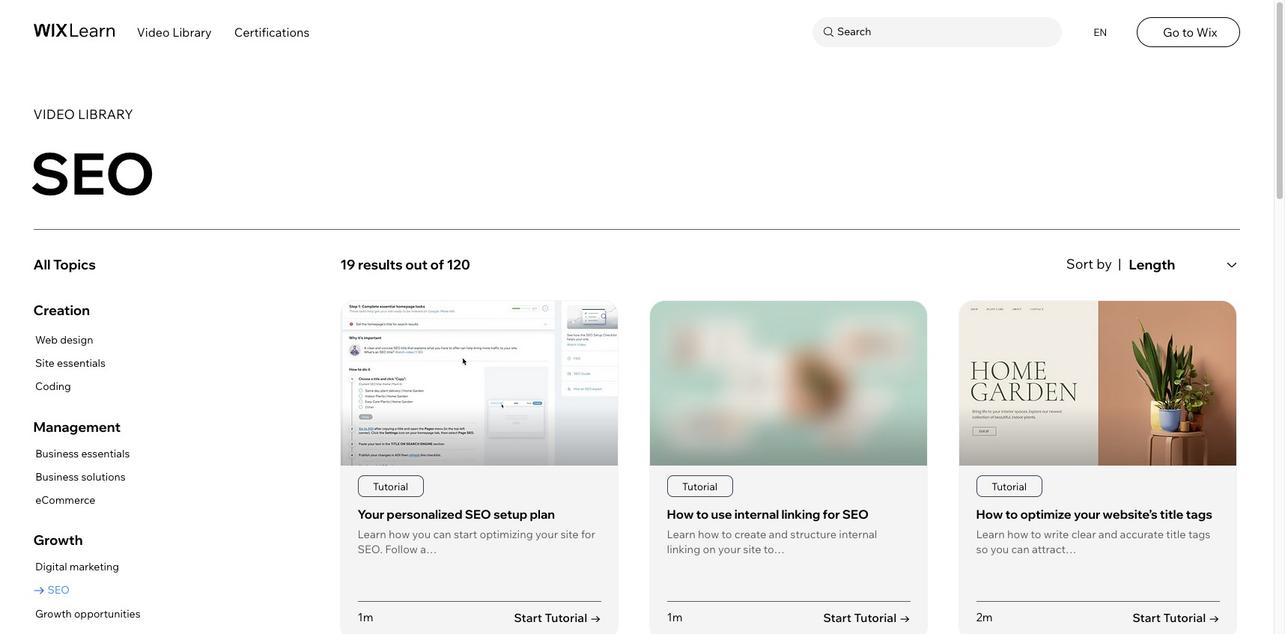 Task type: locate. For each thing, give the bounding box(es) containing it.
learn up 'so'
[[976, 527, 1005, 541]]

19
[[340, 256, 355, 274]]

seo inside your personalized seo setup plan learn how you can start optimizing your site for seo. follow a…
[[465, 507, 491, 522]]

tags right accurate
[[1189, 527, 1211, 541]]

3 → from the left
[[1209, 610, 1220, 625]]

to left use
[[696, 507, 709, 522]]

list for creation
[[33, 331, 106, 396]]

0 horizontal spatial your
[[536, 527, 558, 541]]

1 horizontal spatial and
[[1099, 527, 1118, 541]]

list containing digital marketing
[[33, 558, 140, 624]]

start
[[514, 610, 542, 625], [823, 610, 852, 625], [1133, 610, 1161, 625]]

1 vertical spatial for
[[581, 527, 595, 541]]

tags right website's
[[1186, 507, 1213, 522]]

tags
[[1186, 507, 1213, 522], [1189, 527, 1211, 541]]

a…
[[420, 542, 437, 557]]

2 horizontal spatial start tutorial →
[[1133, 610, 1220, 625]]

to down use
[[722, 527, 732, 541]]

go to wix link
[[1137, 17, 1241, 47]]

how up the on
[[698, 527, 719, 541]]

1 vertical spatial title
[[1166, 527, 1186, 541]]

can inside how to optimize your website's title tags learn how to write clear and accurate title tags so you can attract…
[[1012, 542, 1030, 557]]

1 1m from the left
[[358, 610, 373, 625]]

write
[[1044, 527, 1069, 541]]

seo
[[30, 136, 155, 209], [465, 507, 491, 522], [842, 507, 869, 522], [48, 584, 70, 597]]

0 horizontal spatial internal
[[735, 507, 779, 522]]

essentials inside "button"
[[57, 356, 106, 370]]

how for how to use internal linking for seo
[[698, 527, 719, 541]]

1 horizontal spatial site
[[743, 542, 761, 557]]

0 vertical spatial your
[[1074, 507, 1101, 522]]

1 horizontal spatial how
[[698, 527, 719, 541]]

topics
[[53, 256, 96, 274]]

1 list item from the left
[[340, 300, 619, 634]]

site right optimizing
[[561, 527, 579, 541]]

3 start from the left
[[1133, 610, 1161, 625]]

2 start tutorial → button from the left
[[823, 610, 911, 626]]

0 horizontal spatial for
[[581, 527, 595, 541]]

2 start tutorial → from the left
[[823, 610, 911, 625]]

can left attract…
[[1012, 542, 1030, 557]]

start for linking
[[823, 610, 852, 625]]

1 horizontal spatial internal
[[839, 527, 877, 541]]

internal up the create
[[735, 507, 779, 522]]

0 vertical spatial essentials
[[57, 356, 106, 370]]

how to optimize your website's title tags link
[[976, 507, 1213, 522]]

learn up seo.
[[358, 527, 386, 541]]

linking
[[782, 507, 820, 522], [667, 542, 700, 557]]

2 list item from the left
[[650, 300, 928, 634]]

0 horizontal spatial how
[[389, 527, 410, 541]]

learn inside how to use internal linking for seo learn how to create and structure internal linking on your site to…
[[667, 527, 696, 541]]

business
[[35, 447, 79, 460], [35, 470, 79, 484]]

how inside how to use internal linking for seo learn how to create and structure internal linking on your site to…
[[667, 507, 694, 522]]

learn inside how to optimize your website's title tags learn how to write clear and accurate title tags so you can attract…
[[976, 527, 1005, 541]]

digital marketing
[[35, 560, 119, 574]]

essentials down design
[[57, 356, 106, 370]]

your
[[358, 507, 384, 522]]

growth up "digital"
[[33, 532, 83, 549]]

optimize
[[1020, 507, 1072, 522]]

creation
[[33, 302, 90, 319]]

learn
[[358, 527, 386, 541], [667, 527, 696, 541], [976, 527, 1005, 541]]

learn left the create
[[667, 527, 696, 541]]

0 vertical spatial internal
[[735, 507, 779, 522]]

how inside how to optimize your website's title tags learn how to write clear and accurate title tags so you can attract…
[[1007, 527, 1029, 541]]

essentials for site essentials
[[57, 356, 106, 370]]

2 horizontal spatial →
[[1209, 610, 1220, 625]]

follow
[[385, 542, 418, 557]]

video
[[33, 106, 75, 122]]

0 horizontal spatial list item
[[340, 300, 619, 634]]

and down how to optimize your website's title tags link in the right of the page
[[1099, 527, 1118, 541]]

list for growth
[[33, 558, 140, 624]]

title
[[1160, 507, 1184, 522], [1166, 527, 1186, 541]]

1 horizontal spatial start tutorial →
[[823, 610, 911, 625]]

start
[[454, 527, 477, 541]]

1 vertical spatial site
[[743, 542, 761, 557]]

2 horizontal spatial how
[[1007, 527, 1029, 541]]

business up ecommerce
[[35, 470, 79, 484]]

ecommerce list item
[[33, 491, 130, 510]]

business essentials
[[35, 447, 130, 460]]

→
[[590, 610, 601, 625], [899, 610, 911, 625], [1209, 610, 1220, 625]]

to left optimize
[[1005, 507, 1018, 522]]

how to optimize your website's title tags learn how to write clear and accurate title tags so you can attract…
[[976, 507, 1213, 557]]

wix
[[1197, 25, 1217, 40]]

essentials inside button
[[81, 447, 130, 460]]

coding
[[35, 380, 71, 393]]

1 horizontal spatial start
[[823, 610, 852, 625]]

seo list item
[[33, 582, 140, 600]]

title up accurate
[[1160, 507, 1184, 522]]

video library
[[33, 106, 133, 122]]

start tutorial → button for how to optimize your website's title tags
[[1133, 610, 1220, 626]]

start tutorial → for your personalized seo setup plan
[[514, 610, 601, 625]]

growth for growth
[[33, 532, 83, 549]]

certifications link
[[234, 25, 310, 40]]

you
[[412, 527, 431, 541], [991, 542, 1009, 557]]

management
[[33, 418, 121, 436]]

0 vertical spatial can
[[433, 527, 451, 541]]

0 vertical spatial business
[[35, 447, 79, 460]]

2 start from the left
[[823, 610, 852, 625]]

list item containing how to use internal linking for seo
[[650, 300, 928, 634]]

can up "a…"
[[433, 527, 451, 541]]

your
[[1074, 507, 1101, 522], [536, 527, 558, 541], [718, 542, 741, 557]]

3 start tutorial → from the left
[[1133, 610, 1220, 625]]

1 vertical spatial your
[[536, 527, 558, 541]]

you up "a…"
[[412, 527, 431, 541]]

start for plan
[[514, 610, 542, 625]]

your personalized seo setup plan link
[[358, 507, 555, 522]]

internal right structure
[[839, 527, 877, 541]]

how down optimize
[[1007, 527, 1029, 541]]

0 vertical spatial title
[[1160, 507, 1184, 522]]

2 and from the left
[[1099, 527, 1118, 541]]

2 horizontal spatial learn
[[976, 527, 1005, 541]]

2 horizontal spatial start
[[1133, 610, 1161, 625]]

0 horizontal spatial and
[[769, 527, 788, 541]]

business for business essentials
[[35, 447, 79, 460]]

1 and from the left
[[769, 527, 788, 541]]

1 start tutorial → button from the left
[[514, 610, 601, 626]]

1 business from the top
[[35, 447, 79, 460]]

growth down the seo list item
[[35, 607, 72, 621]]

seo inside how to use internal linking for seo learn how to create and structure internal linking on your site to…
[[842, 507, 869, 522]]

0 horizontal spatial how
[[667, 507, 694, 522]]

1 vertical spatial internal
[[839, 527, 877, 541]]

your inside how to use internal linking for seo learn how to create and structure internal linking on your site to…
[[718, 542, 741, 557]]

1 horizontal spatial learn
[[667, 527, 696, 541]]

→ for how to optimize your website's title tags
[[1209, 610, 1220, 625]]

to…
[[764, 542, 785, 557]]

0 horizontal spatial linking
[[667, 542, 700, 557]]

0 horizontal spatial start
[[514, 610, 542, 625]]

0 horizontal spatial start tutorial → button
[[514, 610, 601, 626]]

linking up structure
[[782, 507, 820, 522]]

1 vertical spatial essentials
[[81, 447, 130, 460]]

menu bar
[[0, 0, 1274, 60]]

3 how from the left
[[1007, 527, 1029, 541]]

1 vertical spatial business
[[35, 470, 79, 484]]

to right go
[[1182, 25, 1194, 40]]

1 how from the left
[[667, 507, 694, 522]]

all
[[33, 256, 51, 274]]

you inside your personalized seo setup plan learn how you can start optimizing your site for seo. follow a…
[[412, 527, 431, 541]]

2 business from the top
[[35, 470, 79, 484]]

1 horizontal spatial start tutorial → button
[[823, 610, 911, 626]]

0 vertical spatial growth
[[33, 532, 83, 549]]

site inside your personalized seo setup plan learn how you can start optimizing your site for seo. follow a…
[[561, 527, 579, 541]]

use
[[711, 507, 732, 522]]

list item
[[340, 300, 619, 634], [650, 300, 928, 634], [959, 300, 1237, 634]]

0 vertical spatial you
[[412, 527, 431, 541]]

growth
[[33, 532, 83, 549], [35, 607, 72, 621]]

0 vertical spatial for
[[823, 507, 840, 522]]

1 horizontal spatial list item
[[650, 300, 928, 634]]

to
[[1182, 25, 1194, 40], [696, 507, 709, 522], [1005, 507, 1018, 522], [722, 527, 732, 541], [1031, 527, 1041, 541]]

and
[[769, 527, 788, 541], [1099, 527, 1118, 541]]

0 vertical spatial tags
[[1186, 507, 1213, 522]]

2 horizontal spatial your
[[1074, 507, 1101, 522]]

personalized
[[387, 507, 463, 522]]

linking left the on
[[667, 542, 700, 557]]

setup
[[494, 507, 527, 522]]

internal
[[735, 507, 779, 522], [839, 527, 877, 541]]

2 → from the left
[[899, 610, 911, 625]]

1 vertical spatial you
[[991, 542, 1009, 557]]

1 vertical spatial linking
[[667, 542, 700, 557]]

web design
[[35, 333, 93, 346]]

0 horizontal spatial can
[[433, 527, 451, 541]]

how left use
[[667, 507, 694, 522]]

0 horizontal spatial learn
[[358, 527, 386, 541]]

business up business solutions
[[35, 447, 79, 460]]

ecommerce button
[[33, 491, 130, 510]]

2 1m from the left
[[667, 610, 683, 625]]

0 horizontal spatial 1m
[[358, 610, 373, 625]]

3 start tutorial → button from the left
[[1133, 610, 1220, 626]]

list containing web design
[[33, 331, 106, 396]]

start tutorial → button
[[514, 610, 601, 626], [823, 610, 911, 626], [1133, 610, 1220, 626]]

web design list item
[[33, 331, 106, 350]]

2 learn from the left
[[667, 527, 696, 541]]

0 horizontal spatial site
[[561, 527, 579, 541]]

3 list item from the left
[[959, 300, 1237, 634]]

digital marketing button
[[33, 558, 140, 577]]

start tutorial → for how to optimize your website's title tags
[[1133, 610, 1220, 625]]

how inside how to use internal linking for seo learn how to create and structure internal linking on your site to…
[[698, 527, 719, 541]]

your up clear
[[1074, 507, 1101, 522]]

1 horizontal spatial how
[[976, 507, 1003, 522]]

1 horizontal spatial can
[[1012, 542, 1030, 557]]

2 how from the left
[[698, 527, 719, 541]]

2 vertical spatial your
[[718, 542, 741, 557]]

list containing your personalized seo setup plan
[[340, 300, 1241, 634]]

0 horizontal spatial you
[[412, 527, 431, 541]]

1 horizontal spatial 1m
[[667, 610, 683, 625]]

1 how from the left
[[389, 527, 410, 541]]

2 horizontal spatial start tutorial → button
[[1133, 610, 1220, 626]]

1 start tutorial → from the left
[[514, 610, 601, 625]]

digital marketing list item
[[33, 558, 140, 577]]

business essentials button
[[33, 445, 130, 463]]

coding list item
[[33, 377, 106, 396]]

0 horizontal spatial start tutorial →
[[514, 610, 601, 625]]

how inside how to optimize your website's title tags learn how to write clear and accurate title tags so you can attract…
[[976, 507, 1003, 522]]

how
[[667, 507, 694, 522], [976, 507, 1003, 522]]

learn for how to use internal linking for seo
[[667, 527, 696, 541]]

2 how from the left
[[976, 507, 1003, 522]]

essentials
[[57, 356, 106, 370], [81, 447, 130, 460]]

web design button
[[33, 331, 106, 350]]

1 vertical spatial growth
[[35, 607, 72, 621]]

1 horizontal spatial for
[[823, 507, 840, 522]]

2 horizontal spatial list item
[[959, 300, 1237, 634]]

1 learn from the left
[[358, 527, 386, 541]]

your personalized seo setup plan learn how you can start optimizing your site for seo. follow a…
[[358, 507, 595, 557]]

and up to…
[[769, 527, 788, 541]]

site down the create
[[743, 542, 761, 557]]

how up follow
[[389, 527, 410, 541]]

essentials for business essentials
[[81, 447, 130, 460]]

growth opportunities button
[[33, 605, 140, 624]]

1 vertical spatial can
[[1012, 542, 1030, 557]]

site
[[35, 356, 55, 370]]

growth opportunities
[[35, 607, 140, 621]]

1m for how
[[667, 610, 683, 625]]

start tutorial →
[[514, 610, 601, 625], [823, 610, 911, 625], [1133, 610, 1220, 625]]

en button
[[1084, 17, 1114, 47]]

to for wix
[[1182, 25, 1194, 40]]

1 horizontal spatial you
[[991, 542, 1009, 557]]

list item containing how to optimize your website's title tags
[[959, 300, 1237, 634]]

filters navigation
[[33, 250, 320, 634]]

1 → from the left
[[590, 610, 601, 625]]

all topics button
[[33, 250, 320, 280]]

1 horizontal spatial linking
[[782, 507, 820, 522]]

essentials up solutions
[[81, 447, 130, 460]]

site essentials list item
[[33, 354, 106, 373]]

120
[[447, 256, 470, 274]]

all topics
[[33, 256, 96, 274]]

list
[[340, 300, 1241, 634], [33, 331, 106, 396], [33, 445, 130, 510], [33, 558, 140, 624]]

1 start from the left
[[514, 610, 542, 625]]

list containing business essentials
[[33, 445, 130, 510]]

1 horizontal spatial your
[[718, 542, 741, 557]]

3 learn from the left
[[976, 527, 1005, 541]]

video
[[137, 25, 170, 40]]

how up 'so'
[[976, 507, 1003, 522]]

growth inside button
[[35, 607, 72, 621]]

your down plan
[[536, 527, 558, 541]]

various pages of a website presented, connected by a dark green line, demonstrate how to use internal linking for seo. image
[[650, 301, 927, 466]]

how
[[389, 527, 410, 541], [698, 527, 719, 541], [1007, 527, 1029, 541]]

site
[[561, 527, 579, 541], [743, 542, 761, 557]]

0 horizontal spatial →
[[590, 610, 601, 625]]

1m
[[358, 610, 373, 625], [667, 610, 683, 625]]

certifications
[[234, 25, 310, 40]]

seo.
[[358, 542, 383, 557]]

site essentials
[[35, 356, 106, 370]]

you right 'so'
[[991, 542, 1009, 557]]

marketing
[[70, 560, 119, 574]]

your right the on
[[718, 542, 741, 557]]

en
[[1094, 26, 1107, 38]]

title right accurate
[[1166, 527, 1186, 541]]

tutorial
[[373, 480, 408, 493], [682, 480, 718, 493], [992, 480, 1027, 493], [545, 610, 587, 625], [854, 610, 897, 625], [1164, 610, 1206, 625]]

1 horizontal spatial →
[[899, 610, 911, 625]]

0 vertical spatial site
[[561, 527, 579, 541]]



Task type: describe. For each thing, give the bounding box(es) containing it.
start tutorial → button for your personalized seo setup plan
[[514, 610, 601, 626]]

how to use internal linking for seo link
[[667, 507, 869, 522]]

1 vertical spatial tags
[[1189, 527, 1211, 541]]

site inside how to use internal linking for seo learn how to create and structure internal linking on your site to…
[[743, 542, 761, 557]]

structure
[[790, 527, 837, 541]]

plan
[[530, 507, 555, 522]]

business solutions
[[35, 470, 126, 484]]

of
[[430, 256, 444, 274]]

seo button
[[33, 582, 140, 600]]

1m for your
[[358, 610, 373, 625]]

to for use
[[696, 507, 709, 522]]

start tutorial → for how to use internal linking for seo
[[823, 610, 911, 625]]

the homepage of shopping site, "home garden". several plants are tastefully arranged on a stool next to an orange feature wall. image
[[960, 301, 1237, 466]]

how for how to use internal linking for seo
[[667, 507, 694, 522]]

create
[[735, 527, 766, 541]]

menu bar containing video library
[[0, 0, 1274, 60]]

for inside how to use internal linking for seo learn how to create and structure internal linking on your site to…
[[823, 507, 840, 522]]

opportunities
[[74, 607, 140, 621]]

clear
[[1072, 527, 1096, 541]]

ecommerce
[[35, 494, 95, 507]]

screenshot. the wix seo setup checklist shows how to write a good page title. image
[[341, 301, 618, 466]]

to left write
[[1031, 527, 1041, 541]]

learn inside your personalized seo setup plan learn how you can start optimizing your site for seo. follow a…
[[358, 527, 386, 541]]

learn for how to optimize your website's title tags
[[976, 527, 1005, 541]]

web
[[35, 333, 58, 346]]

your inside how to optimize your website's title tags learn how to write clear and accurate title tags so you can attract…
[[1074, 507, 1101, 522]]

out
[[405, 256, 428, 274]]

digital
[[35, 560, 67, 574]]

so
[[976, 542, 988, 557]]

how inside your personalized seo setup plan learn how you can start optimizing your site for seo. follow a…
[[389, 527, 410, 541]]

|
[[1118, 255, 1122, 272]]

attract…
[[1032, 542, 1077, 557]]

list inside filtered results 'region'
[[340, 300, 1241, 634]]

2m
[[976, 610, 993, 625]]

list item containing your personalized seo setup plan
[[340, 300, 619, 634]]

19 results out of 120
[[340, 256, 470, 274]]

results
[[358, 256, 403, 274]]

accurate
[[1120, 527, 1164, 541]]

how for how to optimize your website's title tags
[[976, 507, 1003, 522]]

business for business solutions
[[35, 470, 79, 484]]

and inside how to use internal linking for seo learn how to create and structure internal linking on your site to…
[[769, 527, 788, 541]]

solutions
[[81, 470, 126, 484]]

your inside your personalized seo setup plan learn how you can start optimizing your site for seo. follow a…
[[536, 527, 558, 541]]

start for website's
[[1133, 610, 1161, 625]]

to for optimize
[[1005, 507, 1018, 522]]

sort by  |
[[1066, 255, 1122, 272]]

site essentials button
[[33, 354, 106, 373]]

can inside your personalized seo setup plan learn how you can start optimizing your site for seo. follow a…
[[433, 527, 451, 541]]

Search text field
[[834, 22, 1058, 42]]

design
[[60, 333, 93, 346]]

library
[[78, 106, 133, 122]]

go to wix
[[1163, 25, 1217, 40]]

business solutions list item
[[33, 468, 130, 487]]

how for how to optimize your website's title tags
[[1007, 527, 1029, 541]]

how to use internal linking for seo learn how to create and structure internal linking on your site to…
[[667, 507, 877, 557]]

→ for your personalized seo setup plan
[[590, 610, 601, 625]]

you inside how to optimize your website's title tags learn how to write clear and accurate title tags so you can attract…
[[991, 542, 1009, 557]]

coding button
[[33, 377, 106, 396]]

growth opportunities list item
[[33, 605, 140, 624]]

website's
[[1103, 507, 1158, 522]]

business solutions button
[[33, 468, 130, 487]]

video library
[[137, 25, 212, 40]]

go
[[1163, 25, 1180, 40]]

for inside your personalized seo setup plan learn how you can start optimizing your site for seo. follow a…
[[581, 527, 595, 541]]

list for management
[[33, 445, 130, 510]]

optimizing
[[480, 527, 533, 541]]

video library link
[[137, 25, 212, 40]]

and inside how to optimize your website's title tags learn how to write clear and accurate title tags so you can attract…
[[1099, 527, 1118, 541]]

growth for growth opportunities
[[35, 607, 72, 621]]

library
[[172, 25, 212, 40]]

0 vertical spatial linking
[[782, 507, 820, 522]]

filtered results region
[[340, 250, 1252, 634]]

business essentials list item
[[33, 445, 130, 463]]

→ for how to use internal linking for seo
[[899, 610, 911, 625]]

start tutorial → button for how to use internal linking for seo
[[823, 610, 911, 626]]

on
[[703, 542, 716, 557]]

seo inside button
[[48, 584, 70, 597]]

sort
[[1066, 255, 1094, 272]]



Task type: vqa. For each thing, say whether or not it's contained in the screenshot.
the bottommost if
no



